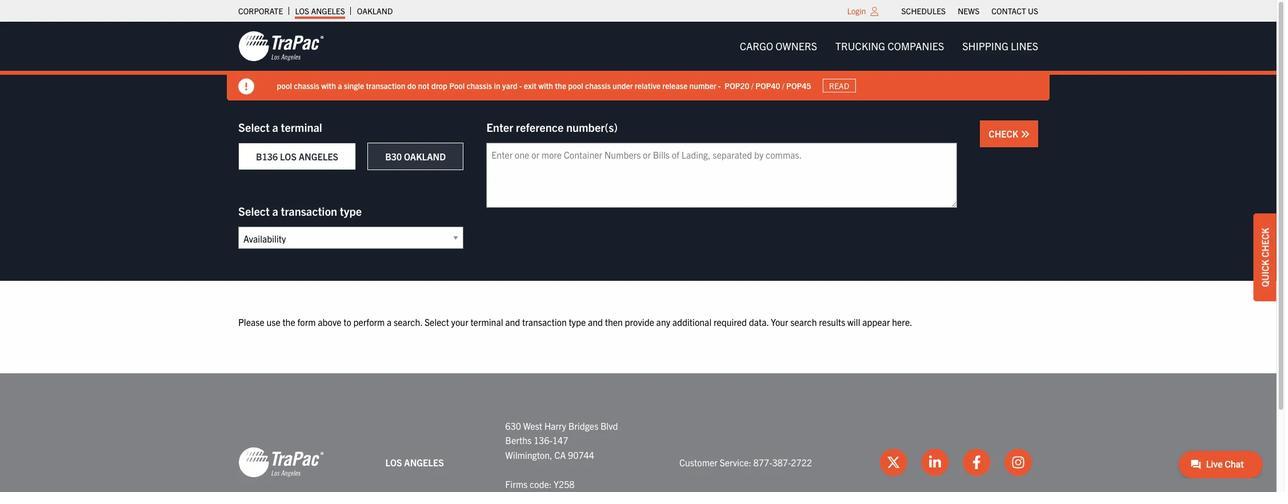 Task type: vqa. For each thing, say whether or not it's contained in the screenshot.
1st / from right
yes



Task type: locate. For each thing, give the bounding box(es) containing it.
0 vertical spatial solid image
[[238, 79, 254, 95]]

select a transaction type
[[238, 204, 362, 218]]

0 horizontal spatial terminal
[[281, 120, 322, 134]]

Enter reference number(s) text field
[[487, 143, 958, 208]]

0 vertical spatial angeles
[[311, 6, 345, 16]]

the
[[556, 80, 567, 91], [283, 317, 295, 328]]

1 horizontal spatial oakland
[[404, 151, 446, 162]]

/ left pop45
[[783, 80, 785, 91]]

your
[[451, 317, 469, 328]]

0 horizontal spatial -
[[520, 80, 523, 91]]

and right your
[[505, 317, 520, 328]]

0 vertical spatial menu bar
[[896, 3, 1045, 19]]

1 vertical spatial type
[[569, 317, 586, 328]]

2 and from the left
[[588, 317, 603, 328]]

0 vertical spatial los angeles
[[295, 6, 345, 16]]

1 horizontal spatial pool
[[569, 80, 584, 91]]

solid image inside check 'button'
[[1021, 130, 1030, 139]]

1 horizontal spatial transaction
[[366, 80, 406, 91]]

0 horizontal spatial solid image
[[238, 79, 254, 95]]

1 horizontal spatial -
[[719, 80, 721, 91]]

b136 los angeles
[[256, 151, 339, 162]]

and
[[505, 317, 520, 328], [588, 317, 603, 328]]

0 horizontal spatial los angeles
[[295, 6, 345, 16]]

0 horizontal spatial and
[[505, 317, 520, 328]]

transaction inside banner
[[366, 80, 406, 91]]

1 horizontal spatial the
[[556, 80, 567, 91]]

to
[[344, 317, 351, 328]]

chassis left in
[[467, 80, 493, 91]]

2 vertical spatial angeles
[[404, 457, 444, 469]]

bridges
[[569, 421, 599, 432]]

with left single
[[322, 80, 336, 91]]

los inside los angeles link
[[295, 6, 309, 16]]

los
[[295, 6, 309, 16], [280, 151, 297, 162], [386, 457, 402, 469]]

1 and from the left
[[505, 317, 520, 328]]

the right exit
[[556, 80, 567, 91]]

select down b136
[[238, 204, 270, 218]]

los angeles image for banner containing cargo owners
[[238, 30, 324, 62]]

1 vertical spatial angeles
[[299, 151, 339, 162]]

pool chassis with a single transaction  do not drop pool chassis in yard -  exit with the pool chassis under relative release number -  pop20 / pop40 / pop45
[[277, 80, 812, 91]]

menu bar containing cargo owners
[[731, 35, 1048, 58]]

1 / from the left
[[752, 80, 754, 91]]

0 horizontal spatial with
[[322, 80, 336, 91]]

los angeles image inside footer
[[238, 447, 324, 479]]

news
[[958, 6, 980, 16]]

- right number
[[719, 80, 721, 91]]

0 vertical spatial type
[[340, 204, 362, 218]]

trucking companies
[[836, 39, 945, 53]]

0 vertical spatial the
[[556, 80, 567, 91]]

single
[[344, 80, 365, 91]]

angeles inside footer
[[404, 457, 444, 469]]

0 vertical spatial los angeles image
[[238, 30, 324, 62]]

type
[[340, 204, 362, 218], [569, 317, 586, 328]]

0 vertical spatial select
[[238, 120, 270, 134]]

1 pool from the left
[[277, 80, 292, 91]]

please use the form above to perform a search. select your terminal and transaction type and then provide any additional required data. your search results will appear here.
[[238, 317, 913, 328]]

lines
[[1011, 39, 1039, 53]]

pool up number(s)
[[569, 80, 584, 91]]

pool up the 'select a terminal'
[[277, 80, 292, 91]]

a left single
[[338, 80, 342, 91]]

1 vertical spatial select
[[238, 204, 270, 218]]

the right use
[[283, 317, 295, 328]]

drop
[[432, 80, 448, 91]]

/ left "pop40"
[[752, 80, 754, 91]]

select for select a terminal
[[238, 120, 270, 134]]

1 vertical spatial terminal
[[471, 317, 503, 328]]

pool
[[277, 80, 292, 91], [569, 80, 584, 91]]

0 horizontal spatial /
[[752, 80, 754, 91]]

read link
[[823, 79, 857, 93]]

menu bar containing schedules
[[896, 3, 1045, 19]]

with right exit
[[539, 80, 554, 91]]

and left then
[[588, 317, 603, 328]]

2722
[[791, 457, 812, 469]]

chassis left single
[[294, 80, 320, 91]]

1 vertical spatial oakland
[[404, 151, 446, 162]]

select left your
[[425, 317, 449, 328]]

0 vertical spatial terminal
[[281, 120, 322, 134]]

0 horizontal spatial chassis
[[294, 80, 320, 91]]

pop45
[[787, 80, 812, 91]]

1 horizontal spatial and
[[588, 317, 603, 328]]

1 horizontal spatial /
[[783, 80, 785, 91]]

1 horizontal spatial with
[[539, 80, 554, 91]]

here.
[[892, 317, 913, 328]]

wilmington,
[[506, 450, 553, 461]]

use
[[267, 317, 281, 328]]

enter
[[487, 120, 513, 134]]

2 pool from the left
[[569, 80, 584, 91]]

2 horizontal spatial chassis
[[586, 80, 611, 91]]

quick
[[1260, 260, 1271, 287]]

news link
[[958, 3, 980, 19]]

0 horizontal spatial transaction
[[281, 204, 337, 218]]

0 vertical spatial los
[[295, 6, 309, 16]]

harry
[[545, 421, 567, 432]]

shipping
[[963, 39, 1009, 53]]

-
[[520, 80, 523, 91], [719, 80, 721, 91]]

solid image
[[238, 79, 254, 95], [1021, 130, 1030, 139]]

banner
[[0, 22, 1286, 101]]

oakland right b30
[[404, 151, 446, 162]]

select
[[238, 120, 270, 134], [238, 204, 270, 218], [425, 317, 449, 328]]

additional
[[673, 317, 712, 328]]

0 horizontal spatial check
[[989, 128, 1021, 139]]

2 vertical spatial los
[[386, 457, 402, 469]]

cargo
[[740, 39, 774, 53]]

2 horizontal spatial transaction
[[522, 317, 567, 328]]

a
[[338, 80, 342, 91], [272, 120, 278, 134], [272, 204, 278, 218], [387, 317, 392, 328]]

0 horizontal spatial the
[[283, 317, 295, 328]]

chassis left under
[[586, 80, 611, 91]]

1 vertical spatial los angeles image
[[238, 447, 324, 479]]

login
[[848, 6, 866, 16]]

pop40
[[756, 80, 781, 91]]

los angeles image inside banner
[[238, 30, 324, 62]]

1 horizontal spatial los angeles
[[386, 457, 444, 469]]

transaction
[[366, 80, 406, 91], [281, 204, 337, 218], [522, 317, 567, 328]]

387-
[[773, 457, 791, 469]]

check
[[989, 128, 1021, 139], [1260, 228, 1271, 258]]

terminal right your
[[471, 317, 503, 328]]

1 vertical spatial transaction
[[281, 204, 337, 218]]

menu bar down the light "image"
[[731, 35, 1048, 58]]

a up b136
[[272, 120, 278, 134]]

1 vertical spatial solid image
[[1021, 130, 1030, 139]]

please
[[238, 317, 265, 328]]

los angeles
[[295, 6, 345, 16], [386, 457, 444, 469]]

quick check link
[[1254, 214, 1277, 302]]

light image
[[871, 7, 879, 16]]

los angeles image for footer containing 630 west harry bridges blvd
[[238, 447, 324, 479]]

los angeles image
[[238, 30, 324, 62], [238, 447, 324, 479]]

footer
[[0, 374, 1277, 493]]

in
[[494, 80, 501, 91]]

menu bar
[[896, 3, 1045, 19], [731, 35, 1048, 58]]

ca
[[555, 450, 566, 461]]

contact us link
[[992, 3, 1039, 19]]

with
[[322, 80, 336, 91], [539, 80, 554, 91]]

terminal
[[281, 120, 322, 134], [471, 317, 503, 328]]

footer containing 630 west harry bridges blvd
[[0, 374, 1277, 493]]

2 chassis from the left
[[467, 80, 493, 91]]

0 horizontal spatial oakland
[[357, 6, 393, 16]]

b30 oakland
[[385, 151, 446, 162]]

1 vertical spatial los angeles
[[386, 457, 444, 469]]

1 horizontal spatial solid image
[[1021, 130, 1030, 139]]

1 horizontal spatial chassis
[[467, 80, 493, 91]]

/
[[752, 80, 754, 91], [783, 80, 785, 91]]

1 los angeles image from the top
[[238, 30, 324, 62]]

0 horizontal spatial pool
[[277, 80, 292, 91]]

0 vertical spatial check
[[989, 128, 1021, 139]]

2 los angeles image from the top
[[238, 447, 324, 479]]

angeles
[[311, 6, 345, 16], [299, 151, 339, 162], [404, 457, 444, 469]]

select up b136
[[238, 120, 270, 134]]

- left exit
[[520, 80, 523, 91]]

number
[[690, 80, 717, 91]]

corporate
[[238, 6, 283, 16]]

1 chassis from the left
[[294, 80, 320, 91]]

1 vertical spatial check
[[1260, 228, 1271, 258]]

terminal up the b136 los angeles
[[281, 120, 322, 134]]

1 vertical spatial menu bar
[[731, 35, 1048, 58]]

oakland right los angeles link
[[357, 6, 393, 16]]

oakland
[[357, 6, 393, 16], [404, 151, 446, 162]]

menu bar up shipping
[[896, 3, 1045, 19]]

0 vertical spatial transaction
[[366, 80, 406, 91]]



Task type: describe. For each thing, give the bounding box(es) containing it.
provide
[[625, 317, 655, 328]]

service:
[[720, 457, 752, 469]]

pop20
[[725, 80, 750, 91]]

results
[[819, 317, 846, 328]]

search
[[791, 317, 817, 328]]

b136
[[256, 151, 278, 162]]

menu bar inside banner
[[731, 35, 1048, 58]]

enter reference number(s)
[[487, 120, 618, 134]]

the inside banner
[[556, 80, 567, 91]]

1 - from the left
[[520, 80, 523, 91]]

banner containing cargo owners
[[0, 22, 1286, 101]]

1 horizontal spatial check
[[1260, 228, 1271, 258]]

check button
[[981, 121, 1039, 147]]

customer service: 877-387-2722
[[680, 457, 812, 469]]

630
[[506, 421, 521, 432]]

exit
[[524, 80, 537, 91]]

2 / from the left
[[783, 80, 785, 91]]

relative
[[635, 80, 661, 91]]

schedules link
[[902, 3, 946, 19]]

schedules
[[902, 6, 946, 16]]

shipping lines
[[963, 39, 1039, 53]]

search.
[[394, 317, 423, 328]]

number(s)
[[566, 120, 618, 134]]

do
[[408, 80, 417, 91]]

check inside 'button'
[[989, 128, 1021, 139]]

oakland link
[[357, 3, 393, 19]]

firms
[[506, 479, 528, 490]]

select for select a transaction type
[[238, 204, 270, 218]]

then
[[605, 317, 623, 328]]

1 horizontal spatial terminal
[[471, 317, 503, 328]]

us
[[1028, 6, 1039, 16]]

trucking
[[836, 39, 886, 53]]

your
[[771, 317, 789, 328]]

cargo owners
[[740, 39, 817, 53]]

read
[[830, 81, 850, 91]]

under
[[613, 80, 633, 91]]

corporate link
[[238, 3, 283, 19]]

login link
[[848, 6, 866, 16]]

form
[[298, 317, 316, 328]]

berths
[[506, 435, 532, 447]]

code:
[[530, 479, 552, 490]]

firms code:  y258
[[506, 479, 575, 490]]

pool
[[450, 80, 465, 91]]

877-
[[754, 457, 773, 469]]

1 horizontal spatial type
[[569, 317, 586, 328]]

quick check
[[1260, 228, 1271, 287]]

will
[[848, 317, 861, 328]]

b30
[[385, 151, 402, 162]]

perform
[[354, 317, 385, 328]]

136-
[[534, 435, 553, 447]]

los inside footer
[[386, 457, 402, 469]]

customer
[[680, 457, 718, 469]]

los angeles inside footer
[[386, 457, 444, 469]]

companies
[[888, 39, 945, 53]]

los angeles link
[[295, 3, 345, 19]]

contact
[[992, 6, 1027, 16]]

1 with from the left
[[322, 80, 336, 91]]

trucking companies link
[[827, 35, 954, 58]]

data.
[[749, 317, 769, 328]]

y258
[[554, 479, 575, 490]]

2 vertical spatial select
[[425, 317, 449, 328]]

required
[[714, 317, 747, 328]]

147
[[553, 435, 568, 447]]

shipping lines link
[[954, 35, 1048, 58]]

1 vertical spatial the
[[283, 317, 295, 328]]

630 west harry bridges blvd berths 136-147 wilmington, ca 90744
[[506, 421, 618, 461]]

appear
[[863, 317, 890, 328]]

1 vertical spatial los
[[280, 151, 297, 162]]

90744
[[568, 450, 594, 461]]

not
[[418, 80, 430, 91]]

2 vertical spatial transaction
[[522, 317, 567, 328]]

yard
[[503, 80, 518, 91]]

a left search. on the left
[[387, 317, 392, 328]]

blvd
[[601, 421, 618, 432]]

2 - from the left
[[719, 80, 721, 91]]

a down b136
[[272, 204, 278, 218]]

release
[[663, 80, 688, 91]]

west
[[523, 421, 542, 432]]

above
[[318, 317, 342, 328]]

solid image inside banner
[[238, 79, 254, 95]]

0 vertical spatial oakland
[[357, 6, 393, 16]]

0 horizontal spatial type
[[340, 204, 362, 218]]

owners
[[776, 39, 817, 53]]

select a terminal
[[238, 120, 322, 134]]

cargo owners link
[[731, 35, 827, 58]]

3 chassis from the left
[[586, 80, 611, 91]]

reference
[[516, 120, 564, 134]]

2 with from the left
[[539, 80, 554, 91]]

contact us
[[992, 6, 1039, 16]]

any
[[657, 317, 671, 328]]



